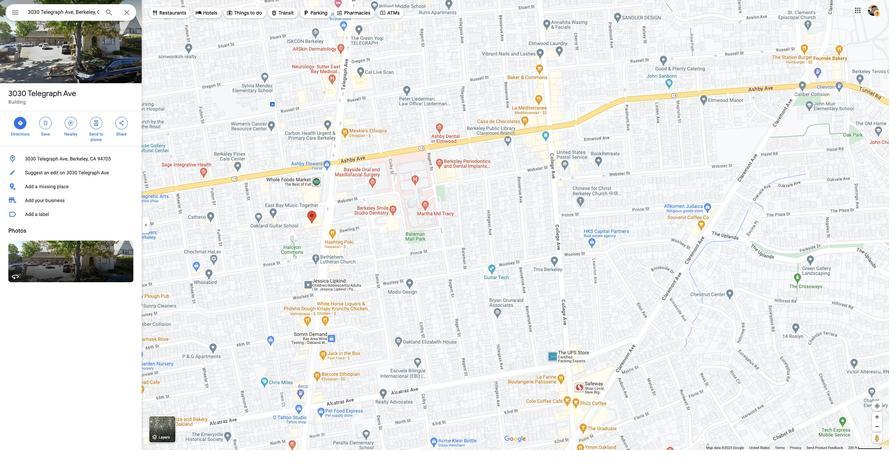 Task type: vqa. For each thing, say whether or not it's contained in the screenshot.
first 41% BUSY AT 12 AM. image from the bottom of the Popular times at BCD Tofu House region
no



Task type: locate. For each thing, give the bounding box(es) containing it.
telegraph down ca
[[78, 170, 100, 176]]

3030 for ave
[[8, 89, 26, 99]]

a for missing
[[35, 184, 38, 190]]

to left do
[[250, 10, 255, 16]]

footer
[[706, 446, 848, 451]]

add a missing place button
[[0, 180, 142, 194]]

layers
[[159, 436, 170, 441]]

0 vertical spatial ave
[[63, 89, 76, 99]]

3030 up building
[[8, 89, 26, 99]]

3030 telegraph ave, berkeley, ca 94705
[[25, 156, 111, 162]]

a left missing
[[35, 184, 38, 190]]

suggest
[[25, 170, 43, 176]]

3030 up 'suggest'
[[25, 156, 36, 162]]

2 a from the top
[[35, 212, 38, 217]]

0 vertical spatial telegraph
[[28, 89, 62, 99]]

add down 'suggest'
[[25, 184, 34, 190]]

1 a from the top
[[35, 184, 38, 190]]

parking
[[311, 10, 328, 16]]

telegraph inside button
[[37, 156, 58, 162]]

united states button
[[749, 446, 770, 451]]

restaurants
[[159, 10, 186, 16]]


[[303, 9, 309, 17]]

building
[[8, 99, 26, 105]]

add left label
[[25, 212, 34, 217]]

telegraph up 
[[28, 89, 62, 99]]

ave
[[63, 89, 76, 99], [101, 170, 109, 176]]

1 horizontal spatial to
[[250, 10, 255, 16]]

zoom out image
[[875, 425, 880, 430]]

terms
[[775, 447, 785, 451]]

send inside send to phone
[[89, 132, 98, 137]]

telegraph for ave
[[28, 89, 62, 99]]

add left the your
[[25, 198, 34, 204]]

200 ft
[[848, 447, 858, 451]]


[[42, 120, 49, 127]]

phone
[[90, 138, 102, 142]]

 parking
[[303, 9, 328, 17]]

things
[[234, 10, 249, 16]]

 things to do
[[227, 9, 262, 17]]

0 vertical spatial a
[[35, 184, 38, 190]]

2 vertical spatial telegraph
[[78, 170, 100, 176]]

3030 inside 3030 telegraph ave, berkeley, ca 94705 button
[[25, 156, 36, 162]]

photos
[[8, 228, 26, 235]]

send product feedback button
[[807, 446, 843, 451]]

add
[[25, 184, 34, 190], [25, 198, 34, 204], [25, 212, 34, 217]]

missing
[[39, 184, 56, 190]]

©2023
[[722, 447, 732, 451]]

send up the phone
[[89, 132, 98, 137]]

ave inside 'button'
[[101, 170, 109, 176]]

1 add from the top
[[25, 184, 34, 190]]

add inside add your business link
[[25, 198, 34, 204]]

a
[[35, 184, 38, 190], [35, 212, 38, 217]]

actions for 3030 telegraph ave region
[[0, 112, 142, 146]]

a left label
[[35, 212, 38, 217]]

telegraph
[[28, 89, 62, 99], [37, 156, 58, 162], [78, 170, 100, 176]]

send product feedback
[[807, 447, 843, 451]]

hotels
[[203, 10, 218, 16]]

telegraph inside 'button'
[[78, 170, 100, 176]]

share
[[116, 132, 127, 137]]

atms
[[387, 10, 400, 16]]

3030 telegraph ave main content
[[0, 0, 142, 451]]

0 vertical spatial add
[[25, 184, 34, 190]]


[[17, 120, 23, 127]]

1 horizontal spatial ave
[[101, 170, 109, 176]]

add inside button
[[25, 212, 34, 217]]

3030 inside 3030 telegraph ave building
[[8, 89, 26, 99]]

ft
[[855, 447, 858, 451]]

send
[[89, 132, 98, 137], [807, 447, 814, 451]]

to up the phone
[[99, 132, 103, 137]]

1 vertical spatial ave
[[101, 170, 109, 176]]

1 vertical spatial send
[[807, 447, 814, 451]]

1 vertical spatial telegraph
[[37, 156, 58, 162]]

0 vertical spatial send
[[89, 132, 98, 137]]

1 vertical spatial to
[[99, 132, 103, 137]]

telegraph up an
[[37, 156, 58, 162]]

ca
[[90, 156, 96, 162]]

None field
[[28, 8, 99, 16]]

2 vertical spatial add
[[25, 212, 34, 217]]

send to phone
[[89, 132, 103, 142]]

pharmacies
[[344, 10, 371, 16]]

ave up 
[[63, 89, 76, 99]]


[[380, 9, 386, 17]]

telegraph inside 3030 telegraph ave building
[[28, 89, 62, 99]]

map data ©2023 google
[[706, 447, 744, 451]]

an
[[44, 170, 49, 176]]

1 vertical spatial add
[[25, 198, 34, 204]]

transit
[[279, 10, 294, 16]]

show street view coverage image
[[872, 434, 882, 444]]

3030
[[8, 89, 26, 99], [25, 156, 36, 162], [66, 170, 77, 176]]

suggest an edit on 3030 telegraph ave
[[25, 170, 109, 176]]

3030 Telegraph Ave, Berkeley, CA 94705 field
[[6, 4, 136, 21]]

add for add a missing place
[[25, 184, 34, 190]]

add a missing place
[[25, 184, 69, 190]]

place
[[57, 184, 69, 190]]

3030 inside suggest an edit on 3030 telegraph ave 'button'
[[66, 170, 77, 176]]

0 vertical spatial to
[[250, 10, 255, 16]]

3030 right on
[[66, 170, 77, 176]]

2 vertical spatial 3030
[[66, 170, 77, 176]]

product
[[815, 447, 827, 451]]

1 vertical spatial a
[[35, 212, 38, 217]]

0 horizontal spatial send
[[89, 132, 98, 137]]


[[11, 8, 19, 17]]

0 horizontal spatial ave
[[63, 89, 76, 99]]

add inside add a missing place button
[[25, 184, 34, 190]]

3 add from the top
[[25, 212, 34, 217]]

send inside send product feedback button
[[807, 447, 814, 451]]


[[227, 9, 233, 17]]

send left 'product'
[[807, 447, 814, 451]]

show your location image
[[874, 404, 881, 410]]

ave down 94705
[[101, 170, 109, 176]]

footer containing map data ©2023 google
[[706, 446, 848, 451]]

label
[[39, 212, 49, 217]]

1 horizontal spatial send
[[807, 447, 814, 451]]

your
[[35, 198, 44, 204]]

0 horizontal spatial to
[[99, 132, 103, 137]]

0 vertical spatial 3030
[[8, 89, 26, 99]]

add a label button
[[0, 208, 142, 222]]


[[195, 9, 202, 17]]

to
[[250, 10, 255, 16], [99, 132, 103, 137]]

1 vertical spatial 3030
[[25, 156, 36, 162]]

2 add from the top
[[25, 198, 34, 204]]



Task type: describe. For each thing, give the bounding box(es) containing it.

[[152, 9, 158, 17]]

to inside send to phone
[[99, 132, 103, 137]]

privacy
[[790, 447, 801, 451]]

do
[[256, 10, 262, 16]]

to inside  things to do
[[250, 10, 255, 16]]

 transit
[[271, 9, 294, 17]]

3030 telegraph ave, berkeley, ca 94705 button
[[0, 152, 142, 166]]

3030 for ave,
[[25, 156, 36, 162]]


[[118, 120, 125, 127]]

add a label
[[25, 212, 49, 217]]

send for send to phone
[[89, 132, 98, 137]]

send for send product feedback
[[807, 447, 814, 451]]

add your business link
[[0, 194, 142, 208]]

a for label
[[35, 212, 38, 217]]

edit
[[50, 170, 59, 176]]

save
[[41, 132, 50, 137]]

3030 telegraph ave building
[[8, 89, 76, 105]]

200 ft button
[[848, 447, 882, 451]]


[[337, 9, 343, 17]]

directions
[[11, 132, 30, 137]]

 pharmacies
[[337, 9, 371, 17]]

add for add a label
[[25, 212, 34, 217]]

united states
[[749, 447, 770, 451]]

none field inside 3030 telegraph ave, berkeley, ca 94705 field
[[28, 8, 99, 16]]

footer inside google maps element
[[706, 446, 848, 451]]

ave,
[[60, 156, 68, 162]]

map
[[706, 447, 713, 451]]

telegraph for ave,
[[37, 156, 58, 162]]

 hotels
[[195, 9, 218, 17]]

nearby
[[64, 132, 77, 137]]

 restaurants
[[152, 9, 186, 17]]


[[93, 120, 99, 127]]


[[68, 120, 74, 127]]

 atms
[[380, 9, 400, 17]]

business
[[45, 198, 65, 204]]

zoom in image
[[875, 415, 880, 420]]

ave inside 3030 telegraph ave building
[[63, 89, 76, 99]]

united
[[749, 447, 759, 451]]

feedback
[[828, 447, 843, 451]]

terms button
[[775, 446, 785, 451]]

google maps element
[[0, 0, 889, 451]]

on
[[60, 170, 65, 176]]

add your business
[[25, 198, 65, 204]]


[[271, 9, 277, 17]]

add for add your business
[[25, 198, 34, 204]]

 search field
[[6, 4, 136, 22]]

200
[[848, 447, 854, 451]]

suggest an edit on 3030 telegraph ave button
[[0, 166, 142, 180]]

states
[[760, 447, 770, 451]]

collapse side panel image
[[142, 222, 150, 229]]

 button
[[6, 4, 25, 22]]

94705
[[97, 156, 111, 162]]

google
[[733, 447, 744, 451]]

data
[[714, 447, 721, 451]]

privacy button
[[790, 446, 801, 451]]

berkeley,
[[70, 156, 89, 162]]



